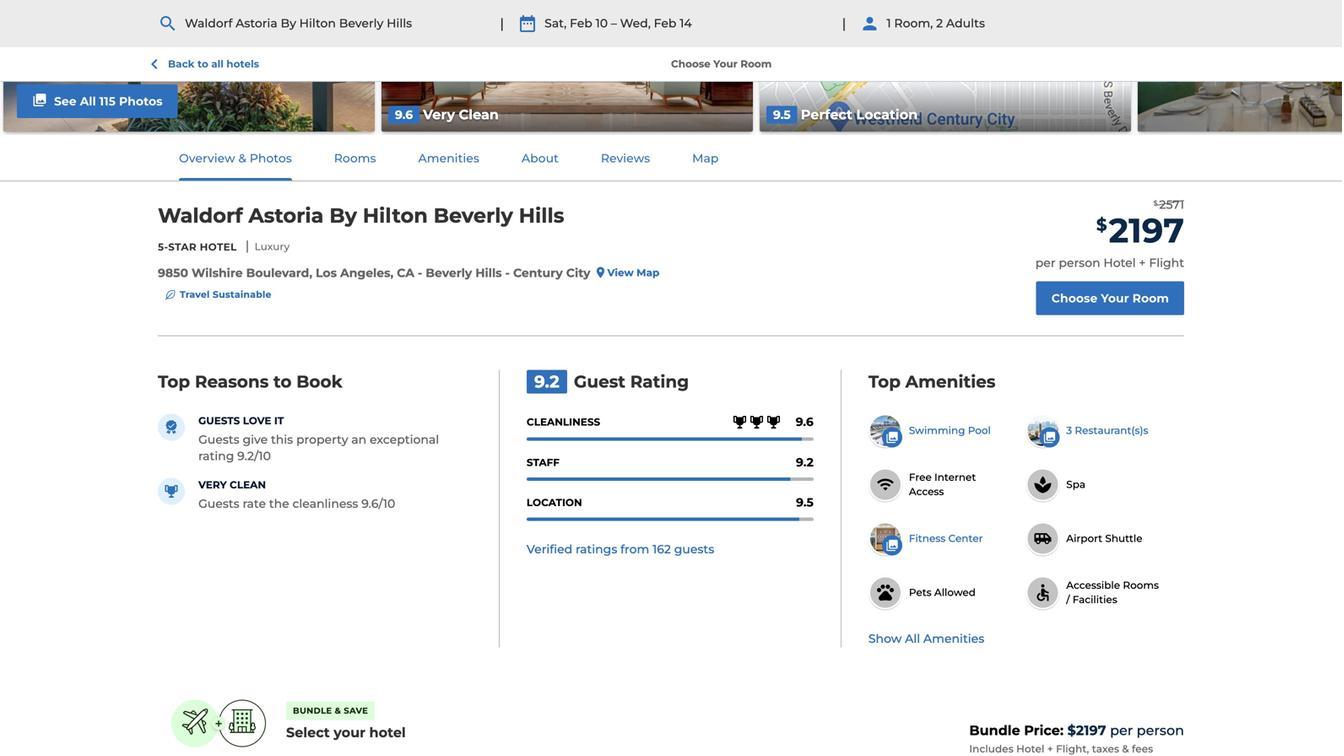 Task type: locate. For each thing, give the bounding box(es) containing it.
0 horizontal spatial bundle
[[293, 706, 332, 716]]

162
[[653, 543, 671, 557]]

0 horizontal spatial |
[[500, 15, 504, 31]]

9.2
[[534, 371, 560, 392], [796, 455, 814, 470]]

0 horizontal spatial all
[[80, 94, 96, 108]]

guests down very
[[198, 497, 239, 511]]

hotel for per
[[1017, 743, 1045, 755]]

1 vertical spatial all
[[905, 632, 920, 646]]

2 | from the left
[[842, 15, 846, 31]]

guests love it guests give this property an exceptional rating 9.2/10
[[198, 415, 439, 463]]

all
[[211, 58, 224, 70]]

0 horizontal spatial top
[[158, 371, 190, 392]]

property building image
[[3, 0, 375, 132]]

1 horizontal spatial hotel
[[1017, 743, 1045, 755]]

& left save
[[335, 706, 341, 716]]

facilities
[[1073, 594, 1118, 606]]

9.5
[[773, 108, 791, 122], [796, 496, 814, 510]]

map
[[692, 151, 719, 165], [637, 267, 660, 279]]

1 vertical spatial 9.5
[[796, 496, 814, 510]]

1 horizontal spatial room
[[1133, 291, 1169, 306]]

1 horizontal spatial $
[[1154, 199, 1158, 207]]

feb
[[570, 16, 593, 31], [654, 16, 677, 31]]

1 horizontal spatial &
[[335, 706, 341, 716]]

waldorf astoria by hilton beverly hills
[[185, 16, 412, 31], [158, 203, 564, 228]]

per
[[1036, 256, 1056, 270], [1110, 723, 1133, 739]]

amenities down the very
[[418, 151, 479, 165]]

travel
[[180, 289, 210, 300]]

0 vertical spatial to
[[198, 58, 208, 70]]

$ left 2571
[[1154, 199, 1158, 207]]

0 horizontal spatial 9.5
[[773, 108, 791, 122]]

choose down $ 2571 $ 2197 per person hotel + flight
[[1052, 291, 1098, 306]]

& inside button
[[238, 151, 247, 165]]

2 horizontal spatial hotel
[[1104, 256, 1136, 270]]

0 vertical spatial 9.2
[[534, 371, 560, 392]]

2 vertical spatial hotel
[[1017, 743, 1045, 755]]

map right reviews button at top left
[[692, 151, 719, 165]]

0 horizontal spatial room
[[741, 58, 772, 70]]

1 feb from the left
[[570, 16, 593, 31]]

0 vertical spatial waldorf astoria by hilton beverly hills
[[185, 16, 412, 31]]

1 vertical spatial 9.6
[[796, 415, 814, 429]]

1 horizontal spatial map
[[692, 151, 719, 165]]

photos inside tab list
[[250, 151, 292, 165]]

1 vertical spatial hotel
[[1104, 256, 1136, 270]]

0 horizontal spatial person
[[1059, 256, 1101, 270]]

verified
[[527, 543, 573, 557]]

see all 115 photos
[[54, 94, 163, 108]]

cleanliness
[[527, 416, 600, 429]]

person inside bundle price: $2197 per person includes hotel + flight, taxes & fees
[[1137, 723, 1184, 739]]

2 horizontal spatial +
[[1139, 256, 1146, 270]]

1 horizontal spatial +
[[1047, 743, 1053, 755]]

free
[[909, 472, 932, 484]]

0 vertical spatial all
[[80, 94, 96, 108]]

$2197
[[1068, 723, 1106, 739]]

fees
[[1132, 743, 1153, 755]]

1 top from the left
[[158, 371, 190, 392]]

astoria up luxury at the left of page
[[249, 203, 324, 228]]

& left fees
[[1122, 743, 1129, 755]]

115
[[99, 94, 116, 108]]

0 vertical spatial astoria
[[236, 16, 277, 31]]

1 vertical spatial rooms
[[1123, 580, 1159, 592]]

per up taxes
[[1110, 723, 1133, 739]]

guests inside very clean guests rate the cleanliness 9.6/10
[[198, 497, 239, 511]]

swimming pool button
[[869, 414, 1006, 448]]

+ inside bundle price: $2197 per person includes hotel + flight, taxes & fees
[[1047, 743, 1053, 755]]

1 horizontal spatial |
[[842, 15, 846, 31]]

top
[[158, 371, 190, 392], [869, 371, 901, 392]]

top left reasons
[[158, 371, 190, 392]]

1 guests from the top
[[198, 432, 239, 447]]

+ inside $ 2571 $ 2197 per person hotel + flight
[[1139, 256, 1146, 270]]

0 horizontal spatial choose
[[671, 58, 711, 70]]

outdoor pool amenity image
[[870, 416, 901, 446]]

1 vertical spatial to
[[274, 371, 292, 392]]

| for sat, feb 10 – wed, feb 14
[[500, 15, 504, 31]]

taxes
[[1092, 743, 1120, 755]]

person up fees
[[1137, 723, 1184, 739]]

1 vertical spatial person
[[1137, 723, 1184, 739]]

1 vertical spatial room
[[1133, 291, 1169, 306]]

1 vertical spatial bundle
[[969, 723, 1020, 739]]

0 horizontal spatial choose your room
[[671, 58, 772, 70]]

overview & photos
[[179, 151, 292, 165]]

0 horizontal spatial $
[[1096, 214, 1107, 235]]

1 | from the left
[[500, 15, 504, 31]]

9.6 left 'outdoor pool amenity' icon
[[796, 415, 814, 429]]

1 horizontal spatial person
[[1137, 723, 1184, 739]]

book
[[296, 371, 343, 392]]

3 restaurant(s)s amenity image
[[1028, 416, 1058, 446]]

0 vertical spatial amenities
[[418, 151, 479, 165]]

choose your room
[[671, 58, 772, 70], [1052, 291, 1169, 306]]

guests up the rating
[[198, 432, 239, 447]]

photos
[[119, 94, 163, 108], [250, 151, 292, 165]]

1 vertical spatial hilton
[[363, 203, 428, 228]]

$ 2571 $ 2197 per person hotel + flight
[[1036, 198, 1184, 270]]

& for bundle
[[335, 706, 341, 716]]

& for overview
[[238, 151, 247, 165]]

feb left 14
[[654, 16, 677, 31]]

14
[[680, 16, 692, 31]]

hotel down price:
[[1017, 743, 1045, 755]]

waldorf astoria by hilton beverly hills up the hotels
[[185, 16, 412, 31]]

per up choose your room button
[[1036, 256, 1056, 270]]

hotel inside bundle price: $2197 per person includes hotel + flight, taxes & fees
[[1017, 743, 1045, 755]]

to left book
[[274, 371, 292, 392]]

1 vertical spatial choose your room
[[1052, 291, 1169, 306]]

bundle
[[293, 706, 332, 716], [969, 723, 1020, 739]]

1 vertical spatial photos
[[250, 151, 292, 165]]

0 horizontal spatial 9.6
[[395, 108, 413, 122]]

bundle for price:
[[969, 723, 1020, 739]]

reasons
[[195, 371, 269, 392]]

1 horizontal spatial beverly
[[434, 203, 513, 228]]

star
[[168, 241, 197, 253]]

1 horizontal spatial all
[[905, 632, 920, 646]]

waldorf up "back to all hotels"
[[185, 16, 232, 31]]

0 horizontal spatial feb
[[570, 16, 593, 31]]

your
[[334, 725, 366, 741]]

select
[[286, 725, 330, 741]]

by
[[281, 16, 296, 31], [329, 203, 357, 228]]

+
[[1139, 256, 1146, 270], [215, 716, 223, 732], [1047, 743, 1053, 755]]

bundle up includes
[[969, 723, 1020, 739]]

1 horizontal spatial rooms
[[1123, 580, 1159, 592]]

see
[[54, 94, 76, 108]]

bundle inside bundle price: $2197 per person includes hotel + flight, taxes & fees
[[969, 723, 1020, 739]]

0 horizontal spatial +
[[215, 716, 223, 732]]

0 horizontal spatial your
[[714, 58, 738, 70]]

to left all at the top left of page
[[198, 58, 208, 70]]

& right overview at the left of page
[[238, 151, 247, 165]]

0 vertical spatial &
[[238, 151, 247, 165]]

all
[[80, 94, 96, 108], [905, 632, 920, 646]]

choose your room down $ 2571 $ 2197 per person hotel + flight
[[1052, 291, 1169, 306]]

0 vertical spatial +
[[1139, 256, 1146, 270]]

this
[[271, 432, 293, 447]]

1 horizontal spatial top
[[869, 371, 901, 392]]

0 horizontal spatial &
[[238, 151, 247, 165]]

back to all hotels button
[[144, 54, 259, 74]]

pets
[[909, 587, 932, 599]]

top up 'outdoor pool amenity' icon
[[869, 371, 901, 392]]

top reasons to book
[[158, 371, 343, 392]]

1 horizontal spatial feb
[[654, 16, 677, 31]]

& inside 'bundle & save select your hotel'
[[335, 706, 341, 716]]

amenities inside tab list
[[418, 151, 479, 165]]

amenities down the allowed
[[923, 632, 985, 646]]

2 guests from the top
[[198, 497, 239, 511]]

hotel
[[200, 241, 237, 253], [1104, 256, 1136, 270], [1017, 743, 1045, 755]]

1 horizontal spatial bundle
[[969, 723, 1020, 739]]

per inside bundle price: $2197 per person includes hotel + flight, taxes & fees
[[1110, 723, 1133, 739]]

includes
[[969, 743, 1014, 755]]

all right show
[[905, 632, 920, 646]]

3 restaurant(s)s button
[[1026, 414, 1163, 448]]

hotels
[[226, 58, 259, 70]]

0 horizontal spatial hills
[[387, 16, 412, 31]]

bundle up select
[[293, 706, 332, 716]]

all left 115
[[80, 94, 96, 108]]

back
[[168, 58, 195, 70]]

swimming
[[909, 425, 965, 437]]

hilton
[[299, 16, 336, 31], [363, 203, 428, 228]]

0 vertical spatial guests
[[198, 432, 239, 447]]

0 vertical spatial photos
[[119, 94, 163, 108]]

9.6 left the very
[[395, 108, 413, 122]]

1 horizontal spatial 9.2
[[796, 455, 814, 470]]

0 vertical spatial map
[[692, 151, 719, 165]]

0 horizontal spatial to
[[198, 58, 208, 70]]

feb left 10
[[570, 16, 593, 31]]

1 horizontal spatial by
[[329, 203, 357, 228]]

top for top amenities
[[869, 371, 901, 392]]

your
[[714, 58, 738, 70], [1101, 291, 1129, 306]]

2 horizontal spatial &
[[1122, 743, 1129, 755]]

1 vertical spatial your
[[1101, 291, 1129, 306]]

overview
[[179, 151, 235, 165]]

9.6
[[395, 108, 413, 122], [796, 415, 814, 429]]

1 horizontal spatial to
[[274, 371, 292, 392]]

tab list
[[158, 135, 740, 181]]

hotel for 2197
[[1104, 256, 1136, 270]]

fitness center
[[909, 533, 983, 545]]

&
[[238, 151, 247, 165], [335, 706, 341, 716], [1122, 743, 1129, 755]]

person up choose your room button
[[1059, 256, 1101, 270]]

1 vertical spatial guests
[[198, 497, 239, 511]]

amenities button
[[398, 136, 500, 181]]

1 vertical spatial amenities
[[906, 371, 996, 392]]

1 vertical spatial waldorf
[[158, 203, 243, 228]]

1 vertical spatial beverly
[[434, 203, 513, 228]]

0 vertical spatial waldorf
[[185, 16, 232, 31]]

give
[[243, 432, 268, 447]]

hotel up choose your room button
[[1104, 256, 1136, 270]]

waldorf astoria by hilton beverly hills down rooms button
[[158, 203, 564, 228]]

1 horizontal spatial choose your room
[[1052, 291, 1169, 306]]

all for show
[[905, 632, 920, 646]]

0 vertical spatial person
[[1059, 256, 1101, 270]]

bundle inside 'bundle & save select your hotel'
[[293, 706, 332, 716]]

0 horizontal spatial beverly
[[339, 16, 384, 31]]

0 horizontal spatial 9.2
[[534, 371, 560, 392]]

hotel inside $ 2571 $ 2197 per person hotel + flight
[[1104, 256, 1136, 270]]

pool
[[968, 425, 991, 437]]

0 vertical spatial your
[[714, 58, 738, 70]]

| left sat,
[[500, 15, 504, 31]]

amenities up swimming pool at the bottom right of page
[[906, 371, 996, 392]]

1 vertical spatial per
[[1110, 723, 1133, 739]]

2571
[[1159, 198, 1184, 212]]

adults
[[946, 16, 985, 31]]

exceptional
[[370, 432, 439, 447]]

10
[[596, 16, 608, 31]]

fitness
[[909, 533, 946, 545]]

map right view
[[637, 267, 660, 279]]

waldorf up 5-star hotel
[[158, 203, 243, 228]]

top for top reasons to book
[[158, 371, 190, 392]]

fitness center button
[[869, 522, 1006, 556]]

| left 1
[[842, 15, 846, 31]]

& inside bundle price: $2197 per person includes hotel + flight, taxes & fees
[[1122, 743, 1129, 755]]

it
[[274, 415, 284, 427]]

hotel
[[369, 725, 406, 741]]

1 horizontal spatial per
[[1110, 723, 1133, 739]]

show all amenities button
[[869, 630, 985, 648]]

perfect location
[[801, 106, 918, 123]]

0 horizontal spatial per
[[1036, 256, 1056, 270]]

choose
[[671, 58, 711, 70], [1052, 291, 1098, 306]]

0 horizontal spatial rooms
[[334, 151, 376, 165]]

0 horizontal spatial map
[[637, 267, 660, 279]]

reviews button
[[581, 136, 670, 181]]

perfect
[[801, 106, 853, 123]]

0 vertical spatial room
[[741, 58, 772, 70]]

choose down 14
[[671, 58, 711, 70]]

$ left 2197
[[1096, 214, 1107, 235]]

photos right overview at the left of page
[[250, 151, 292, 165]]

|
[[500, 15, 504, 31], [842, 15, 846, 31]]

very
[[198, 479, 227, 491]]

1 vertical spatial +
[[215, 716, 223, 732]]

1 vertical spatial $
[[1096, 214, 1107, 235]]

bundle price: $2197 per person includes hotel + flight, taxes & fees
[[969, 723, 1184, 755]]

2 top from the left
[[869, 371, 901, 392]]

choose your room down 14
[[671, 58, 772, 70]]

choose inside choose your room button
[[1052, 291, 1098, 306]]

0 vertical spatial beverly
[[339, 16, 384, 31]]

astoria up the hotels
[[236, 16, 277, 31]]

hotel right "star" in the top of the page
[[200, 241, 237, 253]]

photos right 115
[[119, 94, 163, 108]]

0 vertical spatial 9.6
[[395, 108, 413, 122]]

0 vertical spatial bundle
[[293, 706, 332, 716]]

2 vertical spatial &
[[1122, 743, 1129, 755]]

0 vertical spatial hotel
[[200, 241, 237, 253]]



Task type: vqa. For each thing, say whether or not it's contained in the screenshot.
"Fitness"
yes



Task type: describe. For each thing, give the bounding box(es) containing it.
wed,
[[620, 16, 651, 31]]

2
[[936, 16, 943, 31]]

2 vertical spatial amenities
[[923, 632, 985, 646]]

person inside $ 2571 $ 2197 per person hotel + flight
[[1059, 256, 1101, 270]]

very clean guests rate the cleanliness 9.6/10
[[198, 479, 395, 511]]

bundle for &
[[293, 706, 332, 716]]

see all 115 photos button
[[17, 84, 178, 118]]

choose your room inside button
[[1052, 291, 1169, 306]]

choose your room button
[[1036, 282, 1184, 315]]

+ for 2197
[[1139, 256, 1146, 270]]

center
[[949, 533, 983, 545]]

pets allowed
[[909, 587, 976, 599]]

1 vertical spatial waldorf astoria by hilton beverly hills
[[158, 203, 564, 228]]

an
[[351, 432, 367, 447]]

from
[[621, 543, 649, 557]]

3 restaurant(s)s
[[1067, 425, 1149, 437]]

cleanliness
[[292, 497, 358, 511]]

1 vertical spatial 9.2
[[796, 455, 814, 470]]

0 vertical spatial choose
[[671, 58, 711, 70]]

1 vertical spatial astoria
[[249, 203, 324, 228]]

back to all hotels
[[168, 58, 259, 70]]

your inside choose your room button
[[1101, 291, 1129, 306]]

| for 1 room, 2 adults
[[842, 15, 846, 31]]

ratings
[[576, 543, 617, 557]]

location
[[527, 497, 582, 509]]

all for see
[[80, 94, 96, 108]]

0 horizontal spatial hotel
[[200, 241, 237, 253]]

price:
[[1024, 723, 1064, 739]]

sustainable
[[213, 289, 272, 300]]

clean
[[459, 106, 499, 123]]

accessible rooms / facilities
[[1067, 580, 1159, 606]]

save
[[344, 706, 368, 716]]

shuttle
[[1105, 533, 1143, 545]]

top amenities
[[869, 371, 996, 392]]

reviews
[[601, 151, 650, 165]]

rooms inside accessible rooms / facilities
[[1123, 580, 1159, 592]]

5-star hotel
[[158, 241, 237, 253]]

9.2/10
[[237, 449, 271, 463]]

1 horizontal spatial hilton
[[363, 203, 428, 228]]

tab list containing overview & photos
[[158, 135, 740, 181]]

view
[[607, 267, 634, 279]]

guests inside guests love it guests give this property an exceptional rating 9.2/10
[[198, 432, 239, 447]]

room,
[[894, 16, 933, 31]]

flight
[[1149, 256, 1184, 270]]

accessible
[[1067, 580, 1120, 592]]

luxury
[[255, 241, 290, 253]]

rating
[[630, 371, 689, 392]]

1 vertical spatial hills
[[519, 203, 564, 228]]

9.6/10
[[361, 497, 395, 511]]

1 vertical spatial map
[[637, 267, 660, 279]]

3
[[1067, 425, 1072, 437]]

+ for per
[[1047, 743, 1053, 755]]

guest
[[574, 371, 626, 392]]

sat,
[[545, 16, 567, 31]]

rate
[[243, 497, 266, 511]]

1 vertical spatial by
[[329, 203, 357, 228]]

flight,
[[1056, 743, 1089, 755]]

1 room, 2 adults
[[887, 16, 985, 31]]

1 horizontal spatial 9.6
[[796, 415, 814, 429]]

restaurant(s)s
[[1075, 425, 1149, 437]]

map inside tab list
[[692, 151, 719, 165]]

about button
[[501, 136, 579, 181]]

1 horizontal spatial 9.5
[[796, 496, 814, 510]]

location
[[856, 106, 918, 123]]

property
[[296, 432, 348, 447]]

0 horizontal spatial hilton
[[299, 16, 336, 31]]

0 vertical spatial hills
[[387, 16, 412, 31]]

guests
[[674, 543, 714, 557]]

the
[[269, 497, 289, 511]]

very clean
[[423, 106, 499, 123]]

clean
[[230, 479, 266, 491]]

spa
[[1067, 479, 1086, 491]]

bundle & save select your hotel
[[286, 706, 406, 741]]

very
[[423, 106, 455, 123]]

verified ratings from 162 guests
[[527, 543, 714, 557]]

internet
[[935, 472, 976, 484]]

guest rating
[[574, 371, 689, 392]]

staff
[[527, 457, 560, 469]]

/
[[1067, 594, 1070, 606]]

1
[[887, 16, 891, 31]]

show
[[869, 632, 902, 646]]

0 vertical spatial choose your room
[[671, 58, 772, 70]]

per inside $ 2571 $ 2197 per person hotel + flight
[[1036, 256, 1056, 270]]

view map button
[[591, 266, 660, 280]]

show all amenities
[[869, 632, 985, 646]]

–
[[611, 16, 617, 31]]

0 vertical spatial by
[[281, 16, 296, 31]]

rooms inside button
[[334, 151, 376, 165]]

overview & photos button
[[159, 136, 312, 181]]

verified ratings from 162 guests button
[[527, 542, 714, 558]]

0 vertical spatial $
[[1154, 199, 1158, 207]]

airport shuttle
[[1067, 533, 1143, 545]]

0 horizontal spatial photos
[[119, 94, 163, 108]]

view map
[[607, 267, 660, 279]]

fitness center amenity image
[[870, 524, 901, 554]]

to inside back to all hotels button
[[198, 58, 208, 70]]

patio image
[[1138, 0, 1342, 132]]

2 feb from the left
[[654, 16, 677, 31]]

allowed
[[934, 587, 976, 599]]

guests
[[198, 415, 240, 427]]

sat, feb 10 – wed, feb 14
[[545, 16, 692, 31]]

room inside button
[[1133, 291, 1169, 306]]

map button
[[672, 136, 739, 181]]

access
[[909, 486, 944, 498]]

swimming pool
[[909, 425, 991, 437]]



